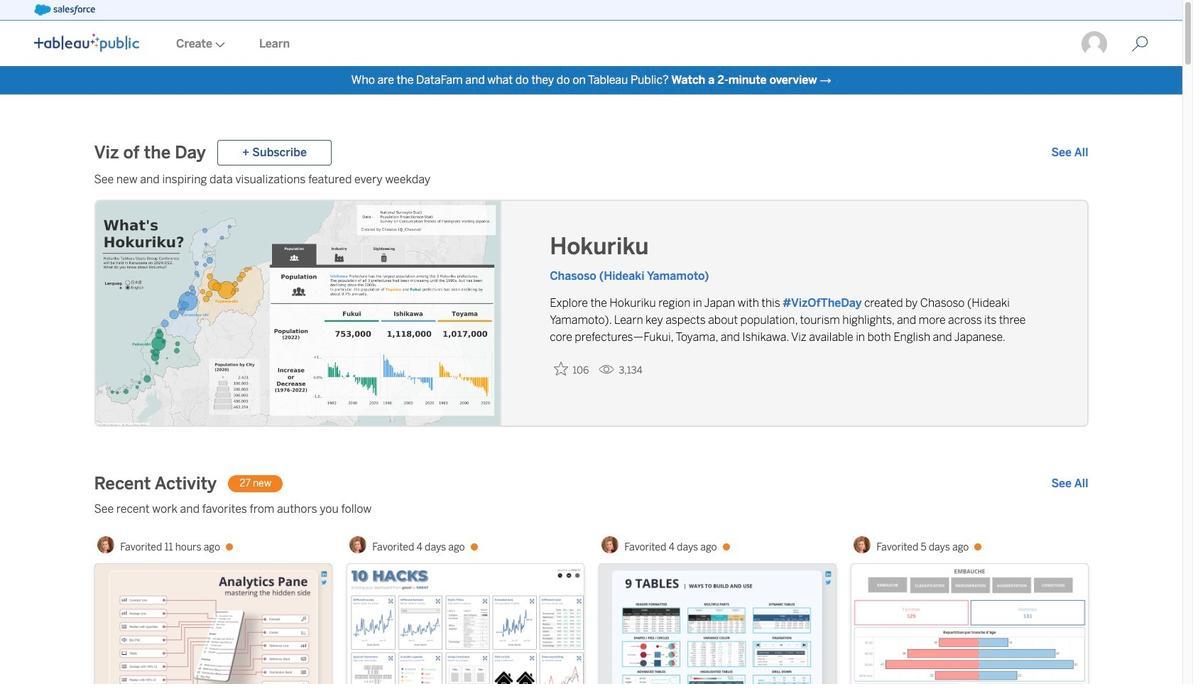 Task type: describe. For each thing, give the bounding box(es) containing it.
angela drucioc image for second workbook thumbnail from the left
[[350, 536, 367, 553]]

see all viz of the day element
[[1052, 144, 1089, 161]]

recent activity heading
[[94, 472, 217, 495]]

angela drucioc image
[[602, 536, 619, 553]]

go to search image
[[1115, 36, 1166, 53]]

angela drucioc image for 1st workbook thumbnail from the left
[[98, 536, 115, 553]]

4 workbook thumbnail image from the left
[[852, 564, 1088, 684]]

3 workbook thumbnail image from the left
[[599, 564, 836, 684]]

tableau public viz of the day image
[[96, 201, 502, 428]]

tara.schultz image
[[1081, 30, 1109, 58]]

see new and inspiring data visualizations featured every weekday element
[[94, 171, 1089, 188]]

viz of the day heading
[[94, 141, 206, 164]]

2 workbook thumbnail image from the left
[[347, 564, 584, 684]]



Task type: locate. For each thing, give the bounding box(es) containing it.
salesforce logo image
[[34, 4, 95, 16]]

Add Favorite button
[[550, 357, 593, 381]]

1 angela drucioc image from the left
[[98, 536, 115, 553]]

2 horizontal spatial angela drucioc image
[[854, 536, 871, 553]]

angela drucioc image
[[98, 536, 115, 553], [350, 536, 367, 553], [854, 536, 871, 553]]

2 angela drucioc image from the left
[[350, 536, 367, 553]]

3 angela drucioc image from the left
[[854, 536, 871, 553]]

angela drucioc image for 4th workbook thumbnail from left
[[854, 536, 871, 553]]

see all recent activity element
[[1052, 475, 1089, 492]]

logo image
[[34, 33, 139, 52]]

0 horizontal spatial angela drucioc image
[[98, 536, 115, 553]]

see recent work and favorites from authors you follow element
[[94, 501, 1089, 518]]

create image
[[212, 42, 225, 48]]

1 horizontal spatial angela drucioc image
[[350, 536, 367, 553]]

1 workbook thumbnail image from the left
[[95, 564, 331, 684]]

workbook thumbnail image
[[95, 564, 331, 684], [347, 564, 584, 684], [599, 564, 836, 684], [852, 564, 1088, 684]]

add favorite image
[[554, 362, 569, 376]]



Task type: vqa. For each thing, say whether or not it's contained in the screenshot.
Angela Drucioc image
yes



